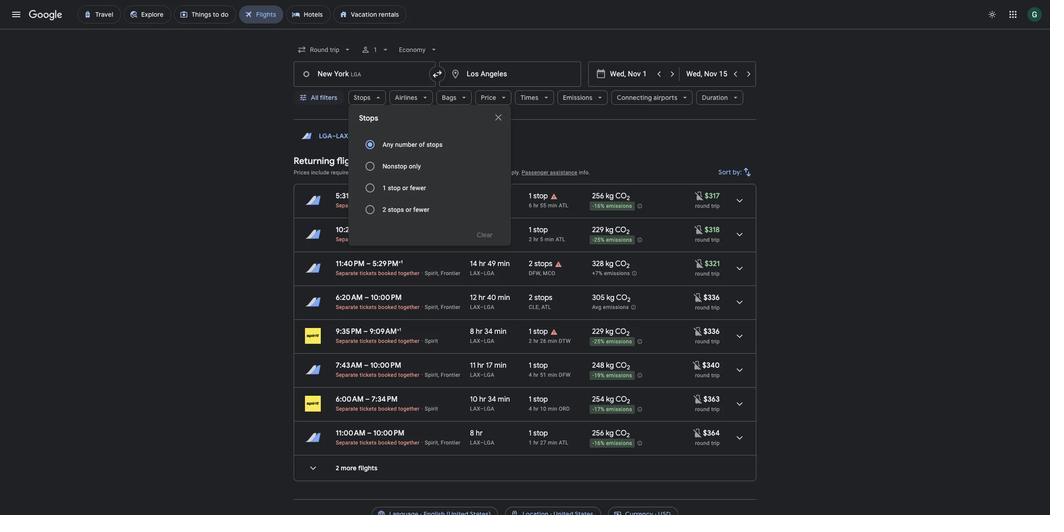 Task type: vqa. For each thing, say whether or not it's contained in the screenshot.
the ver $53 on the right
no



Task type: describe. For each thing, give the bounding box(es) containing it.
305
[[592, 293, 605, 302]]

flight details. leaves los angeles international airport at 11:00 am on wednesday, november 15 and arrives at laguardia airport at 10:00 pm on wednesday, november 15. image
[[729, 427, 751, 449]]

2 more flights
[[336, 464, 378, 472]]

frontier for 8
[[441, 440, 461, 446]]

11:00 am – 10:00 pm
[[336, 429, 405, 438]]

number
[[395, 141, 417, 148]]

Arrival time: 7:34 PM. text field
[[372, 395, 398, 404]]

co for 8 hr 34 min
[[615, 327, 627, 336]]

spirit, frontier for 7:43 am – 10:00 pm
[[425, 372, 461, 378]]

lga for 8 hr 41 min
[[484, 236, 494, 243]]

dfw , mco
[[529, 270, 555, 277]]

this price for this flight doesn't include overhead bin access. if you need a carry-on bag, use the bags filter to update prices. image for $336
[[693, 292, 704, 303]]

364 US dollars text field
[[703, 429, 720, 438]]

emissions button
[[558, 87, 608, 108]]

7:43 am – 10:00 pm
[[336, 361, 401, 370]]

separate for 5:31 pm – 10:01 am + 1
[[336, 202, 358, 209]]

lax up returning flights
[[336, 132, 348, 140]]

layover (1 of 1) is a 6 hr 55 min overnight layover at hartsfield-jackson atlanta international airport in atlanta. element
[[529, 202, 588, 209]]

emissions for $336
[[606, 339, 632, 345]]

lga for 8 hr 34 min
[[484, 338, 494, 344]]

layover (1 of 1) is a 1 hr 27 min layover at hartsfield-jackson atlanta international airport in atlanta. element
[[529, 439, 588, 447]]

hr for 14 hr 49 min lax – lga
[[479, 259, 486, 268]]

min inside 8 hr 34 min lax – lga
[[494, 327, 507, 336]]

stop up 55
[[533, 192, 548, 201]]

kg for 10 hr 34 min
[[606, 395, 614, 404]]

1 inside 5:31 pm – 10:01 am + 1
[[401, 191, 403, 197]]

min inside "10 hr 34 min lax – lga"
[[498, 395, 510, 404]]

– inside 8 hr 41 min lax – lga
[[480, 236, 484, 243]]

price button
[[476, 87, 512, 108]]

leaves los angeles international airport at 11:40 pm on wednesday, november 15 and arrives at laguardia airport at 5:29 pm on thursday, november 16. element
[[336, 259, 403, 268]]

of
[[419, 141, 425, 148]]

248 kg co 2
[[592, 361, 630, 372]]

Departure time: 11:00 AM. text field
[[336, 429, 366, 438]]

– up returning flights
[[332, 132, 336, 140]]

trip for 8 hr 34 min
[[711, 339, 720, 345]]

2 stops
[[529, 259, 553, 268]]

this price for this flight doesn't include overhead bin access. if you need a carry-on bag, use the bags filter to update prices. image for $336
[[693, 326, 704, 337]]

stops inside popup button
[[354, 94, 371, 102]]

trip for 8 hr
[[711, 440, 720, 447]]

- for 10 hr 34 min
[[593, 406, 594, 413]]

$340
[[703, 361, 720, 370]]

+ for 5:29 pm
[[398, 259, 401, 265]]

any number of stops
[[383, 141, 443, 148]]

1 stop for 256
[[529, 192, 548, 201]]

ord
[[559, 406, 570, 412]]

returning flights main content
[[294, 127, 757, 489]]

airlines
[[395, 94, 418, 102]]

stops button
[[348, 87, 386, 108]]

atl right 55
[[559, 202, 569, 209]]

$317
[[705, 192, 720, 201]]

booked for 11:40 pm – 5:29 pm + 1
[[378, 270, 397, 277]]

tickets for 6:20 am
[[360, 304, 377, 310]]

hr for 6 hr 55 min atl
[[534, 202, 539, 209]]

1 inside 9:35 pm – 9:09 am + 1
[[399, 327, 401, 333]]

stop up 26
[[533, 327, 548, 336]]

1 vertical spatial flights
[[358, 464, 378, 472]]

$321
[[705, 259, 720, 268]]

2 inside 305 kg co 2
[[628, 296, 631, 304]]

duration button
[[697, 87, 744, 108]]

more
[[341, 464, 357, 472]]

charges
[[437, 169, 458, 176]]

this price for this flight doesn't include overhead bin access. if you need a carry-on bag, use the bags filter to update prices. image for $318
[[694, 224, 705, 235]]

filters
[[320, 94, 337, 102]]

stops for 2 stops or fewer
[[388, 206, 404, 213]]

1 round trip from the top
[[695, 203, 720, 209]]

lga for 14 hr 49 min
[[484, 270, 494, 277]]

flight details. leaves los angeles international airport at 10:20 pm on wednesday, november 15 and arrives at laguardia airport at 10:01 am on thursday, november 16. image
[[729, 224, 751, 245]]

times
[[521, 94, 539, 102]]

11 hr 17 min lax – lga
[[470, 361, 507, 378]]

2 inside 254 kg co 2
[[627, 398, 630, 405]]

10 inside the 1 stop 4 hr 10 min ord
[[540, 406, 547, 412]]

-25% emissions for $318
[[593, 237, 632, 243]]

optional charges and
[[415, 169, 470, 176]]

spirit, for 6:20 am – 10:00 pm
[[425, 304, 439, 310]]

trip for 10 hr 34 min
[[711, 406, 720, 413]]

passenger
[[522, 169, 549, 176]]

1 stop or fewer
[[383, 184, 426, 192]]

lax for 10 hr 34 min
[[470, 406, 480, 412]]

spirit, for 7:43 am – 10:00 pm
[[425, 372, 439, 378]]

total duration 10 hr 34 min. element
[[470, 395, 529, 405]]

choose return to new york
[[367, 132, 448, 140]]

1 inside 1 'popup button'
[[374, 46, 378, 53]]

duration
[[702, 94, 728, 102]]

all filters
[[311, 94, 337, 102]]

min inside the 12 hr 40 min lax – lga
[[498, 293, 510, 302]]

336 US dollars text field
[[704, 327, 720, 336]]

round trip for 11 hr 17 min
[[695, 372, 720, 379]]

1 vertical spatial stops
[[359, 114, 378, 123]]

required
[[331, 169, 352, 176]]

layover (1 of 1) is a 4 hr 10 min layover at o'hare international airport in chicago. element
[[529, 405, 588, 413]]

Departure time: 10:20 PM. text field
[[336, 226, 366, 235]]

– left 7:34 pm
[[365, 395, 370, 404]]

-17% emissions
[[593, 406, 632, 413]]

round for 10 hr 34 min
[[695, 406, 710, 413]]

10 inside "10 hr 34 min lax – lga"
[[470, 395, 478, 404]]

– inside "8 hr lax – lga"
[[480, 440, 484, 446]]

8 hr 34 min lax – lga
[[470, 327, 507, 344]]

256 for $364
[[592, 429, 604, 438]]

separate tickets booked together. this trip includes tickets from multiple airlines. missed connections may be protected by kiwi.com.. element for 11:00 am
[[336, 440, 420, 446]]

318 US dollars text field
[[705, 226, 720, 235]]

mco
[[543, 270, 555, 277]]

min right 26
[[548, 338, 557, 344]]

include
[[311, 169, 329, 176]]

min inside the 1 stop 4 hr 10 min ord
[[548, 406, 557, 412]]

connecting airports button
[[612, 87, 693, 108]]

8 for 8 hr 41 min
[[470, 226, 474, 235]]

1 button
[[358, 39, 394, 61]]

2 2 stops flight. element from the top
[[529, 293, 553, 304]]

stop inside the 1 stop 4 hr 10 min ord
[[533, 395, 548, 404]]

Arrival time: 9:09 AM on  Thursday, November 16. text field
[[370, 327, 401, 336]]

10:00 pm for 6:20 am – 10:00 pm
[[371, 293, 402, 302]]

256 kg co 2 for $317
[[592, 192, 630, 202]]

11:40 pm – 5:29 pm + 1
[[336, 259, 403, 268]]

11:40 pm
[[336, 259, 365, 268]]

choose
[[367, 132, 390, 140]]

min right 55
[[548, 202, 557, 209]]

round trip for 12 hr 40 min
[[695, 305, 720, 311]]

co for 10 hr 34 min
[[616, 395, 627, 404]]

1 stop 2 hr 5 min atl
[[529, 226, 566, 243]]

round trip for 10 hr 34 min
[[695, 406, 720, 413]]

– right the '11:00 am'
[[367, 429, 372, 438]]

254
[[592, 395, 605, 404]]

2 stops cle , atl
[[529, 293, 553, 310]]

1 inside the 1 stop 4 hr 10 min ord
[[529, 395, 532, 404]]

flight details. leaves los angeles international airport at 11:40 pm on wednesday, november 15 and arrives at laguardia airport at 5:29 pm on thursday, november 16. image
[[729, 258, 751, 279]]

6:20 am – 10:00 pm
[[336, 293, 402, 302]]

emissions for $364
[[606, 440, 632, 447]]

return
[[392, 132, 410, 140]]

Arrival time: 5:29 PM on  Thursday, November 16. text field
[[373, 259, 403, 268]]

prices include required taxes + fees for 1 adult.
[[294, 169, 413, 176]]

spirit, frontier for 5:31 pm – 10:01 am + 1
[[425, 202, 461, 209]]

14 hr 49 min lax – lga
[[470, 259, 510, 277]]

1 stop 1 hr 27 min atl
[[529, 429, 569, 446]]

emissions for $317
[[606, 203, 632, 209]]

together for 5:31 pm – 10:01 am + 1
[[398, 202, 420, 209]]

separate tickets booked together. this trip includes tickets from multiple airlines. missed connections may be protected by kiwi.com.. element for 5:31 pm
[[336, 202, 420, 209]]

flight details. leaves los angeles international airport at 6:20 am on wednesday, november 15 and arrives at laguardia airport at 10:00 pm on wednesday, november 15. image
[[729, 292, 751, 313]]

separate tickets booked together. this trip includes tickets from multiple airlines. missed connections may be protected by kiwi.com.. element for 11:40 pm
[[336, 270, 420, 277]]

1 trip from the top
[[711, 203, 720, 209]]

9:35 pm – 9:09 am + 1
[[336, 327, 401, 336]]

price
[[481, 94, 496, 102]]

1 2 stops flight. element from the top
[[529, 259, 553, 270]]

lga inside "8 hr lax – lga"
[[484, 440, 494, 446]]

co for 8 hr 41 min
[[615, 226, 627, 235]]

min inside 1 stop 2 hr 5 min atl
[[545, 236, 554, 243]]

 image for 6:20 am – 10:00 pm
[[422, 304, 423, 310]]

separate tickets booked together. this trip includes tickets from multiple airlines. missed connections may be protected by kiwi.com.. element for 6:20 am
[[336, 304, 420, 310]]

lga up returning flights
[[319, 132, 332, 140]]

– inside the 12 hr 40 min lax – lga
[[480, 304, 484, 310]]

1 stop flight. element for 10 hr 34 min
[[529, 395, 548, 405]]

305 kg co 2
[[592, 293, 631, 304]]

-16% emissions for $364
[[593, 440, 632, 447]]

10:01 am
[[368, 192, 398, 201]]

round trip for 14 hr 49 min
[[695, 271, 720, 277]]

together for 9:35 pm – 9:09 am + 1
[[398, 338, 420, 344]]

spirit, frontier for 11:40 pm – 5:29 pm + 1
[[425, 270, 461, 277]]

times button
[[515, 87, 554, 108]]

separate inside 10:20 pm separate tickets booked together
[[336, 236, 358, 243]]

swap origin and destination. image
[[432, 69, 443, 80]]

- for 8 hr
[[593, 440, 594, 447]]

all
[[311, 94, 319, 102]]

Return text field
[[687, 62, 728, 86]]

40
[[487, 293, 496, 302]]

hr for 10 hr 34 min lax – lga
[[479, 395, 486, 404]]

+ for 9:09 am
[[397, 327, 399, 333]]

co for 11 hr 17 min
[[616, 361, 627, 370]]

Departure text field
[[610, 62, 652, 86]]

55
[[540, 202, 547, 209]]

5
[[540, 236, 543, 243]]

27
[[540, 440, 547, 446]]

fewer for 1 stop or fewer
[[410, 184, 426, 192]]

hr for 8 hr 41 min lax – lga
[[476, 226, 483, 235]]

Arrival time: 10:00 PM. text field
[[370, 361, 401, 370]]

emissions for $340
[[606, 373, 632, 379]]

flight details. leaves los angeles international airport at 9:35 pm on wednesday, november 15 and arrives at laguardia airport at 9:09 am on thursday, november 16. image
[[729, 325, 751, 347]]

Arrival time: 10:00 PM. text field
[[373, 429, 405, 438]]

and
[[459, 169, 469, 176]]

 image for 9:35 pm – 9:09 am + 1
[[422, 338, 423, 344]]

8 hr 41 min lax – lga
[[470, 226, 505, 243]]

stop inside 1 stop 4 hr 51 min dfw
[[533, 361, 548, 370]]

– inside 9:35 pm – 9:09 am + 1
[[364, 327, 368, 336]]

may apply. passenger assistance
[[492, 169, 578, 176]]

336 US dollars text field
[[704, 293, 720, 302]]

total duration 14 hr 49 min. element
[[470, 259, 529, 270]]

248
[[592, 361, 604, 370]]

all filters button
[[294, 87, 345, 108]]

$336 for 229
[[704, 327, 720, 336]]

this price for this flight doesn't include overhead bin access. if you need a carry-on bag, use the bags filter to update prices. image for $340
[[692, 360, 703, 371]]

– inside 5:31 pm – 10:01 am + 1
[[362, 192, 367, 201]]

leaves los angeles international airport at 7:43 am on wednesday, november 15 and arrives at laguardia airport at 10:00 pm on wednesday, november 15. element
[[336, 361, 401, 370]]

flight details. leaves los angeles international airport at 7:43 am on wednesday, november 15 and arrives at laguardia airport at 10:00 pm on wednesday, november 15. image
[[729, 359, 751, 381]]

leaves los angeles international airport at 9:35 pm on wednesday, november 15 and arrives at laguardia airport at 9:09 am on thursday, november 16. element
[[336, 327, 401, 336]]

$318
[[705, 226, 720, 235]]

2 separate tickets booked together. this trip includes tickets from multiple airlines. missed connections may be protected by kiwi.com.. element from the top
[[336, 236, 420, 243]]

co for 8 hr
[[616, 429, 627, 438]]

1 inside stops option group
[[383, 184, 386, 192]]

sort by:
[[719, 168, 742, 176]]

1 inside 1 stop 4 hr 51 min dfw
[[529, 361, 532, 370]]

stop inside 1 stop 1 hr 27 min atl
[[533, 429, 548, 438]]

total duration 8 hr 34 min. element
[[470, 327, 529, 338]]

12
[[470, 293, 477, 302]]

atl inside 2 stops cle , atl
[[542, 304, 551, 310]]

total duration 8 hr. element
[[470, 429, 529, 439]]

loading results progress bar
[[0, 29, 1050, 31]]

+ for 10:01 am
[[398, 191, 401, 197]]

1 stop flight. element for 8 hr
[[529, 429, 548, 439]]

separate for 11:40 pm – 5:29 pm + 1
[[336, 270, 358, 277]]

17%
[[594, 406, 605, 413]]

1 stop for 229
[[529, 327, 548, 336]]

229 for 8 hr 41 min
[[592, 226, 604, 235]]

328
[[592, 259, 604, 268]]

hr for 11 hr 17 min lax – lga
[[477, 361, 484, 370]]

11
[[470, 361, 476, 370]]

only
[[409, 163, 421, 170]]

adult.
[[399, 169, 413, 176]]

2 inside stops option group
[[383, 206, 386, 213]]

none search field containing stops
[[294, 39, 757, 246]]

, inside 2 stops cle , atl
[[539, 304, 540, 310]]

1 stop flight. element for 11 hr 17 min
[[529, 361, 548, 372]]

returning
[[294, 155, 335, 167]]

lga – lax
[[319, 132, 348, 140]]

+ left fees
[[368, 169, 372, 176]]

16% for $317
[[594, 203, 605, 209]]

flight details. leaves los angeles international airport at 5:31 pm on wednesday, november 15 and arrives at laguardia airport at 10:01 am on thursday, november 16. image
[[729, 190, 751, 212]]

10:20 pm separate tickets booked together
[[336, 226, 420, 243]]

– inside 11:40 pm – 5:29 pm + 1
[[366, 259, 371, 268]]

1 stop 4 hr 51 min dfw
[[529, 361, 571, 378]]

3 1 stop flight. element from the top
[[529, 327, 548, 338]]

separate tickets booked together. this trip includes tickets from multiple airlines. missed connections may be protected by kiwi.com.. element for 9:35 pm
[[336, 338, 420, 344]]

or for stops
[[406, 206, 412, 213]]

sort by: button
[[715, 161, 757, 183]]

change appearance image
[[982, 4, 1003, 25]]

may
[[493, 169, 504, 176]]

stops down york at the left of the page
[[427, 141, 443, 148]]

19%
[[594, 373, 605, 379]]

Arrival time: 10:01 AM on  Thursday, November 16. text field
[[368, 191, 403, 201]]

frontier for 11
[[441, 372, 461, 378]]

10 hr 34 min lax – lga
[[470, 395, 510, 412]]



Task type: locate. For each thing, give the bounding box(es) containing it.
hr for 8 hr 34 min lax – lga
[[476, 327, 483, 336]]

2 booked from the top
[[378, 236, 397, 243]]

0 vertical spatial 25%
[[594, 237, 605, 243]]

6 round from the top
[[695, 372, 710, 379]]

4 1 stop flight. element from the top
[[529, 361, 548, 372]]

- up 248
[[593, 339, 594, 345]]

8 inside 8 hr 34 min lax – lga
[[470, 327, 474, 336]]

lga inside 14 hr 49 min lax – lga
[[484, 270, 494, 277]]

tickets for 6:00 am
[[360, 406, 377, 412]]

frontier left "8 hr lax – lga"
[[441, 440, 461, 446]]

atl
[[559, 202, 569, 209], [556, 236, 566, 243], [542, 304, 551, 310], [559, 440, 569, 446]]

7 booked from the top
[[378, 406, 397, 412]]

dfw inside layover (1 of 2) is a 1 hr 32 min overnight layover at dallas/fort worth international airport in dallas. layover (2 of 2) is a 4 hr 40 min layover at orlando international airport in orlando. element
[[529, 270, 540, 277]]

separate down 10:20 pm
[[336, 236, 358, 243]]

34 inside 8 hr 34 min lax – lga
[[485, 327, 493, 336]]

or down "1 stop or fewer" on the left
[[406, 206, 412, 213]]

hr left ord
[[534, 406, 539, 412]]

assistance
[[550, 169, 578, 176]]

10:00 pm
[[371, 293, 402, 302], [370, 361, 401, 370], [373, 429, 405, 438]]

round trip down $317
[[695, 203, 720, 209]]

229 kg co 2 for $318
[[592, 226, 630, 236]]

8 tickets from the top
[[360, 440, 377, 446]]

25%
[[594, 237, 605, 243], [594, 339, 605, 345]]

new
[[420, 132, 434, 140]]

0 horizontal spatial 10
[[470, 395, 478, 404]]

together
[[398, 202, 420, 209], [398, 236, 420, 243], [398, 270, 420, 277], [398, 304, 420, 310], [398, 338, 420, 344], [398, 372, 420, 378], [398, 406, 420, 412], [398, 440, 420, 446]]

kg inside 248 kg co 2
[[606, 361, 614, 370]]

layover (1 of 1) is a 2 hr 5 min layover at hartsfield-jackson atlanta international airport in atlanta. element
[[529, 236, 588, 243]]

34
[[485, 327, 493, 336], [488, 395, 496, 404]]

airlines button
[[390, 87, 433, 108]]

4 trip from the top
[[711, 305, 720, 311]]

separate tickets booked together down 7:34 pm 'text box'
[[336, 406, 420, 412]]

together for 7:43 am – 10:00 pm
[[398, 372, 420, 378]]

41
[[485, 226, 492, 235]]

separate for 11:00 am – 10:00 pm
[[336, 440, 358, 446]]

stops
[[427, 141, 443, 148], [388, 206, 404, 213], [535, 259, 553, 268], [535, 293, 553, 302]]

together down arrival time: 10:00 pm. text box
[[398, 372, 420, 378]]

10:20 pm
[[336, 226, 366, 235]]

3 spirit, from the top
[[425, 304, 439, 310]]

4
[[529, 372, 532, 378], [529, 406, 532, 412]]

- down 248
[[593, 373, 594, 379]]

0 vertical spatial 229
[[592, 226, 604, 235]]

5 1 stop flight. element from the top
[[529, 395, 548, 405]]

lax inside "8 hr lax – lga"
[[470, 440, 480, 446]]

Departure time: 9:35 PM. text field
[[336, 327, 362, 336]]

separate for 6:20 am – 10:00 pm
[[336, 304, 358, 310]]

 image for 6:00 am – 7:34 pm
[[422, 406, 423, 412]]

hr inside 14 hr 49 min lax – lga
[[479, 259, 486, 268]]

round for 8 hr
[[695, 440, 710, 447]]

lax inside 14 hr 49 min lax – lga
[[470, 270, 480, 277]]

0 vertical spatial 34
[[485, 327, 493, 336]]

9:09 am
[[370, 327, 397, 336]]

0 vertical spatial 229 kg co 2
[[592, 226, 630, 236]]

2 inside 248 kg co 2
[[627, 364, 630, 372]]

separate tickets booked together. this trip includes tickets from multiple airlines. missed connections may be protected by kiwi.com.. element down 9:09 am
[[336, 338, 420, 344]]

1 25% from the top
[[594, 237, 605, 243]]

6
[[529, 202, 532, 209]]

7 tickets from the top
[[360, 406, 377, 412]]

1 inside 1 stop 2 hr 5 min atl
[[529, 226, 532, 235]]

stop inside 1 stop 2 hr 5 min atl
[[533, 226, 548, 235]]

leaves los angeles international airport at 6:20 am on wednesday, november 15 and arrives at laguardia airport at 10:00 pm on wednesday, november 15. element
[[336, 293, 402, 302]]

2 stops or fewer
[[383, 206, 430, 213]]

8 inside "8 hr lax – lga"
[[470, 429, 474, 438]]

stops for 2 stops
[[535, 259, 553, 268]]

– inside 8 hr 34 min lax – lga
[[480, 338, 484, 344]]

2 inside 2 stops cle , atl
[[529, 293, 533, 302]]

lax for 14 hr 49 min
[[470, 270, 480, 277]]

0 vertical spatial 8
[[470, 226, 474, 235]]

25% for 8 hr 41 min
[[594, 237, 605, 243]]

10:00 pm up 7:34 pm 'text box'
[[370, 361, 401, 370]]

hr left 26
[[534, 338, 539, 344]]

0 vertical spatial flights
[[337, 155, 363, 167]]

-25% emissions for $336
[[593, 339, 632, 345]]

tickets down leaves los angeles international airport at 6:00 am on wednesday, november 15 and arrives at laguardia airport at 7:34 pm on wednesday, november 15. element
[[360, 406, 377, 412]]

2 spirit, from the top
[[425, 270, 439, 277]]

1 vertical spatial 1 stop
[[529, 327, 548, 336]]

– right 5:31 pm
[[362, 192, 367, 201]]

Arrival time: 10:00 PM. text field
[[371, 293, 402, 302]]

booked for 7:43 am – 10:00 pm
[[378, 372, 397, 378]]

dfw down '2 stops'
[[529, 270, 540, 277]]

hr inside 1 stop 4 hr 51 min dfw
[[534, 372, 539, 378]]

total duration 8 hr 41 min. element
[[470, 226, 529, 236]]

frontier left the 12 hr 40 min lax – lga
[[441, 304, 461, 310]]

4  image from the top
[[422, 406, 423, 412]]

8 separate from the top
[[336, 440, 358, 446]]

4 frontier from the top
[[441, 372, 461, 378]]

229 kg co 2 down avg emissions at the right of page
[[592, 327, 630, 338]]

1 frontier from the top
[[441, 202, 461, 209]]

booked for 6:00 am – 7:34 pm
[[378, 406, 397, 412]]

25% up 248
[[594, 339, 605, 345]]

1 -16% emissions from the top
[[593, 203, 632, 209]]

min inside 1 stop 4 hr 51 min dfw
[[548, 372, 557, 378]]

2 tickets from the top
[[360, 236, 377, 243]]

1 stop 4 hr 10 min ord
[[529, 395, 570, 412]]

separate down the departure time: 5:31 pm. text box
[[336, 202, 358, 209]]

1 vertical spatial 2 stops flight. element
[[529, 293, 553, 304]]

apply.
[[505, 169, 520, 176]]

-25% emissions up 328 kg co 2
[[593, 237, 632, 243]]

bags
[[442, 94, 457, 102]]

sort
[[719, 168, 731, 176]]

round trip
[[695, 203, 720, 209], [695, 237, 720, 243], [695, 271, 720, 277], [695, 305, 720, 311], [695, 339, 720, 345], [695, 372, 720, 379], [695, 406, 720, 413], [695, 440, 720, 447]]

or
[[402, 184, 408, 192], [406, 206, 412, 213]]

34 inside "10 hr 34 min lax – lga"
[[488, 395, 496, 404]]

tickets inside 10:20 pm separate tickets booked together
[[360, 236, 377, 243]]

bags button
[[437, 87, 472, 108]]

5 - from the top
[[593, 406, 594, 413]]

lga for 12 hr 40 min
[[484, 304, 494, 310]]

3 spirit, frontier from the top
[[425, 304, 461, 310]]

 image
[[422, 270, 423, 277], [422, 304, 423, 310], [422, 338, 423, 344], [422, 406, 423, 412]]

trip down 336 us dollars text box
[[711, 305, 720, 311]]

atl inside 1 stop 2 hr 5 min atl
[[556, 236, 566, 243]]

frontier for 14
[[441, 270, 461, 277]]

stop inside option group
[[388, 184, 401, 192]]

round down 318 us dollars text field
[[695, 237, 710, 243]]

1 stop flight. element up 26
[[529, 327, 548, 338]]

51
[[540, 372, 547, 378]]

256 for $317
[[592, 192, 604, 201]]

leaves los angeles international airport at 6:00 am on wednesday, november 15 and arrives at laguardia airport at 7:34 pm on wednesday, november 15. element
[[336, 395, 398, 404]]

1 vertical spatial -25% emissions
[[593, 339, 632, 345]]

kg inside 305 kg co 2
[[607, 293, 615, 302]]

co inside 248 kg co 2
[[616, 361, 627, 370]]

co for 14 hr 49 min
[[615, 259, 627, 268]]

lga down 17
[[484, 372, 494, 378]]

1 vertical spatial $336
[[704, 327, 720, 336]]

229 down avg
[[592, 327, 604, 336]]

4 tickets from the top
[[360, 304, 377, 310]]

round down 317 us dollars text field
[[695, 203, 710, 209]]

254 kg co 2
[[592, 395, 630, 405]]

2 -16% emissions from the top
[[593, 440, 632, 447]]

5 trip from the top
[[711, 339, 720, 345]]

0 vertical spatial stops
[[354, 94, 371, 102]]

booked for 6:20 am – 10:00 pm
[[378, 304, 397, 310]]

booked for 11:00 am – 10:00 pm
[[378, 440, 397, 446]]

7 separate tickets booked together from the top
[[336, 440, 420, 446]]

$363
[[704, 395, 720, 404]]

layover (1 of 2) is a 1 hr 32 min overnight layover at dallas/fort worth international airport in dallas. layover (2 of 2) is a 4 hr 40 min layover at orlando international airport in orlando. element
[[529, 270, 588, 277]]

hr right 11
[[477, 361, 484, 370]]

this price for this flight doesn't include overhead bin access. if you need a carry-on bag, use the bags filter to update prices. image
[[694, 224, 705, 235], [694, 258, 705, 269], [693, 292, 704, 303], [692, 360, 703, 371], [692, 428, 703, 439]]

hr inside 11 hr 17 min lax – lga
[[477, 361, 484, 370]]

1 4 from the top
[[529, 372, 532, 378]]

2 frontier from the top
[[441, 270, 461, 277]]

4 spirit, from the top
[[425, 372, 439, 378]]

6:00 am – 7:34 pm
[[336, 395, 398, 404]]

8 separate tickets booked together. this trip includes tickets from multiple airlines. missed connections may be protected by kiwi.com.. element from the top
[[336, 440, 420, 446]]

0 vertical spatial 4
[[529, 372, 532, 378]]

1 booked from the top
[[378, 202, 397, 209]]

1 stop up 55
[[529, 192, 548, 201]]

any
[[383, 141, 394, 148]]

1 8 from the top
[[470, 226, 474, 235]]

317 US dollars text field
[[705, 192, 720, 201]]

1 vertical spatial -16% emissions
[[593, 440, 632, 447]]

2 256 kg co 2 from the top
[[592, 429, 630, 439]]

hr for 2 hr 26 min dtw
[[534, 338, 539, 344]]

- up 328 in the right bottom of the page
[[593, 237, 594, 243]]

leaves los angeles international airport at 5:31 pm on wednesday, november 15 and arrives at laguardia airport at 10:01 am on thursday, november 16. element
[[336, 191, 403, 201]]

7 trip from the top
[[711, 406, 720, 413]]

min inside 1 stop 1 hr 27 min atl
[[548, 440, 557, 446]]

+ down 10:20 pm separate tickets booked together
[[398, 259, 401, 265]]

2 stops flight. element up cle
[[529, 293, 553, 304]]

0 vertical spatial $336
[[704, 293, 720, 302]]

5 spirit, from the top
[[425, 440, 439, 446]]

0 vertical spatial dfw
[[529, 270, 540, 277]]

, inside layover (1 of 2) is a 1 hr 32 min overnight layover at dallas/fort worth international airport in dallas. layover (2 of 2) is a 4 hr 40 min layover at orlando international airport in orlando. element
[[540, 270, 542, 277]]

1  image from the top
[[422, 270, 423, 277]]

tickets for 9:35 pm
[[360, 338, 377, 344]]

2  image from the top
[[422, 304, 423, 310]]

 image for 11:00 am – 10:00 pm
[[422, 440, 423, 446]]

3 separate tickets booked together from the top
[[336, 304, 420, 310]]

spirit for 6:00 am – 7:34 pm
[[425, 406, 438, 412]]

separate tickets booked together for 5:31 pm
[[336, 202, 420, 209]]

booked down 'arrival time: 9:09 am on  thursday, november 16.' text field
[[378, 338, 397, 344]]

+7% emissions
[[592, 270, 630, 277]]

7 separate from the top
[[336, 406, 358, 412]]

1 256 from the top
[[592, 192, 604, 201]]

4 inside 1 stop 4 hr 51 min dfw
[[529, 372, 532, 378]]

min inside 11 hr 17 min lax – lga
[[494, 361, 507, 370]]

2 stops flight. element
[[529, 259, 553, 270], [529, 293, 553, 304]]

5 separate tickets booked together from the top
[[336, 372, 420, 378]]

hr inside the 12 hr 40 min lax – lga
[[479, 293, 486, 302]]

2 together from the top
[[398, 236, 420, 243]]

16% for $364
[[594, 440, 605, 447]]

separate tickets booked together down leaves los angeles international airport at 11:00 am on wednesday, november 15 and arrives at laguardia airport at 10:00 pm on wednesday, november 15. element
[[336, 440, 420, 446]]

round
[[695, 203, 710, 209], [695, 237, 710, 243], [695, 271, 710, 277], [695, 305, 710, 311], [695, 339, 710, 345], [695, 372, 710, 379], [695, 406, 710, 413], [695, 440, 710, 447]]

– inside 11 hr 17 min lax – lga
[[480, 372, 484, 378]]

8 hr lax – lga
[[470, 429, 494, 446]]

close dialog image
[[493, 112, 504, 123]]

1 vertical spatial 256 kg co 2
[[592, 429, 630, 439]]

round down '$363'
[[695, 406, 710, 413]]

york
[[435, 132, 448, 140]]

4 for 11 hr 17 min
[[529, 372, 532, 378]]

lga for 10 hr 34 min
[[484, 406, 494, 412]]

flight details. leaves los angeles international airport at 6:00 am on wednesday, november 15 and arrives at laguardia airport at 7:34 pm on wednesday, november 15. image
[[729, 393, 751, 415]]

10:00 pm up 'arrival time: 9:09 am on  thursday, november 16.' text field
[[371, 293, 402, 302]]

2 25% from the top
[[594, 339, 605, 345]]

– down "total duration 8 hr 41 min." element
[[480, 236, 484, 243]]

lga inside 8 hr 41 min lax – lga
[[484, 236, 494, 243]]

together down "arrival time: 5:29 pm on  thursday, november 16." text box
[[398, 270, 420, 277]]

this price for this flight doesn't include overhead bin access. if you need a carry-on bag, use the bags filter to update prices. image
[[694, 191, 705, 201], [693, 326, 704, 337], [693, 394, 704, 405]]

co inside 328 kg co 2
[[615, 259, 627, 268]]

2 - from the top
[[593, 237, 594, 243]]

340 US dollars text field
[[703, 361, 720, 370]]

+ inside 5:31 pm – 10:01 am + 1
[[398, 191, 401, 197]]

321 US dollars text field
[[705, 259, 720, 268]]

, left mco at the right bottom of the page
[[540, 270, 542, 277]]

4 round from the top
[[695, 305, 710, 311]]

6 hr 55 min atl
[[529, 202, 569, 209]]

1 vertical spatial 8
[[470, 327, 474, 336]]

flights right more
[[358, 464, 378, 472]]

8 together from the top
[[398, 440, 420, 446]]

6 - from the top
[[593, 440, 594, 447]]

None text field
[[294, 61, 436, 87]]

separate tickets booked together down 10:00 pm text box
[[336, 304, 420, 310]]

, down dfw , mco
[[539, 304, 540, 310]]

hr inside 1 stop 1 hr 27 min atl
[[534, 440, 539, 446]]

5:29 pm
[[373, 259, 398, 268]]

lax for 11 hr 17 min
[[470, 372, 480, 378]]

1  image from the top
[[422, 202, 423, 209]]

-16% emissions
[[593, 203, 632, 209], [593, 440, 632, 447]]

- for 8 hr 41 min
[[593, 237, 594, 243]]

1 vertical spatial 4
[[529, 406, 532, 412]]

2 vertical spatial 8
[[470, 429, 474, 438]]

2 inside 1 stop 2 hr 5 min atl
[[529, 236, 532, 243]]

hr down 11 hr 17 min lax – lga
[[479, 395, 486, 404]]

3 separate from the top
[[336, 270, 358, 277]]

lga inside the 12 hr 40 min lax – lga
[[484, 304, 494, 310]]

34 down the 12 hr 40 min lax – lga
[[485, 327, 493, 336]]

min inside 8 hr 41 min lax – lga
[[493, 226, 505, 235]]

Departure time: 5:31 PM. text field
[[336, 192, 361, 201]]

- for 8 hr 34 min
[[593, 339, 594, 345]]

1
[[374, 46, 378, 53], [394, 169, 397, 176], [383, 184, 386, 192], [401, 191, 403, 197], [529, 192, 532, 201], [529, 226, 532, 235], [401, 259, 403, 265], [399, 327, 401, 333], [529, 327, 532, 336], [529, 361, 532, 370], [529, 395, 532, 404], [529, 429, 532, 438], [529, 440, 532, 446]]

– right departure time: 6:20 am. text field
[[365, 293, 369, 302]]

tickets for 11:40 pm
[[360, 270, 377, 277]]

1 vertical spatial 25%
[[594, 339, 605, 345]]

round for 14 hr 49 min
[[695, 271, 710, 277]]

this price for this flight doesn't include overhead bin access. if you need a carry-on bag, use the bags filter to update prices. image up $318
[[694, 191, 705, 201]]

2 vertical spatial  image
[[422, 440, 423, 446]]

hr right 12
[[479, 293, 486, 302]]

1 tickets from the top
[[360, 202, 377, 209]]

lax for 12 hr 40 min
[[470, 304, 480, 310]]

stops down arrival time: 10:01 am on  thursday, november 16. text box
[[388, 206, 404, 213]]

separate down 11:40 pm
[[336, 270, 358, 277]]

tickets down leaves los angeles international airport at 7:43 am on wednesday, november 15 and arrives at laguardia airport at 10:00 pm on wednesday, november 15. element
[[360, 372, 377, 378]]

hr left 51
[[534, 372, 539, 378]]

– down the total duration 14 hr 49 min. element
[[480, 270, 484, 277]]

1 horizontal spatial 10
[[540, 406, 547, 412]]

layover (1 of 2) is a 53 min layover at cleveland hopkins international airport in cleveland. layover (2 of 2) is a 3 hr 19 min layover at hartsfield-jackson atlanta international airport in atlanta. element
[[529, 304, 588, 311]]

taxes
[[353, 169, 367, 176]]

spirit for 9:35 pm – 9:09 am + 1
[[425, 338, 438, 344]]

25% up 328 in the right bottom of the page
[[594, 237, 605, 243]]

14
[[470, 259, 477, 268]]

1 vertical spatial ,
[[539, 304, 540, 310]]

5 spirit, frontier from the top
[[425, 440, 461, 446]]

min right 40
[[498, 293, 510, 302]]

hr inside the 1 stop 4 hr 10 min ord
[[534, 406, 539, 412]]

stops
[[354, 94, 371, 102], [359, 114, 378, 123]]

0 vertical spatial 1 stop
[[529, 192, 548, 201]]

kg for 11 hr 17 min
[[606, 361, 614, 370]]

stops option group
[[359, 134, 500, 221]]

spirit, frontier for 11:00 am – 10:00 pm
[[425, 440, 461, 446]]

5 tickets from the top
[[360, 338, 377, 344]]

1 inside 11:40 pm – 5:29 pm + 1
[[401, 259, 403, 265]]

returning flights
[[294, 155, 363, 167]]

hr inside "10 hr 34 min lax – lga"
[[479, 395, 486, 404]]

5 together from the top
[[398, 338, 420, 344]]

lax down 12
[[470, 304, 480, 310]]

lga inside 8 hr 34 min lax – lga
[[484, 338, 494, 344]]

2 vertical spatial 10:00 pm
[[373, 429, 405, 438]]

round for 8 hr 34 min
[[695, 339, 710, 345]]

lax down 14
[[470, 270, 480, 277]]

separate for 6:00 am – 7:34 pm
[[336, 406, 358, 412]]

dtw
[[559, 338, 571, 344]]

3 booked from the top
[[378, 270, 397, 277]]

frontier
[[441, 202, 461, 209], [441, 270, 461, 277], [441, 304, 461, 310], [441, 372, 461, 378], [441, 440, 461, 446]]

0 vertical spatial 10
[[470, 395, 478, 404]]

stops up cle
[[535, 293, 553, 302]]

4 spirit, frontier from the top
[[425, 372, 461, 378]]

5 round trip from the top
[[695, 339, 720, 345]]

+ inside 11:40 pm – 5:29 pm + 1
[[398, 259, 401, 265]]

6:20 am
[[336, 293, 363, 302]]

booked down 7:34 pm 'text box'
[[378, 406, 397, 412]]

4 inside the 1 stop 4 hr 10 min ord
[[529, 406, 532, 412]]

7:34 pm
[[372, 395, 398, 404]]

stop up 27 at the bottom right of the page
[[533, 429, 548, 438]]

10:00 pm for 7:43 am – 10:00 pm
[[370, 361, 401, 370]]

none text field inside search box
[[439, 61, 581, 87]]

hr for 12 hr 40 min lax – lga
[[479, 293, 486, 302]]

by:
[[733, 168, 742, 176]]

8 inside 8 hr 41 min lax – lga
[[470, 226, 474, 235]]

+ up 2 stops or fewer
[[398, 191, 401, 197]]

Departure time: 6:00 AM. text field
[[336, 395, 364, 404]]

10:00 pm for 11:00 am – 10:00 pm
[[373, 429, 405, 438]]

4 separate tickets booked together. this trip includes tickets from multiple airlines. missed connections may be protected by kiwi.com.. element from the top
[[336, 304, 420, 310]]

-16% emissions for $317
[[593, 203, 632, 209]]

atl inside 1 stop 1 hr 27 min atl
[[559, 440, 569, 446]]

0 vertical spatial or
[[402, 184, 408, 192]]

34 for 10
[[488, 395, 496, 404]]

kg inside 254 kg co 2
[[606, 395, 614, 404]]

6 together from the top
[[398, 372, 420, 378]]

layover (1 of 1) is a 2 hr 26 min overnight layover at detroit metropolitan wayne county airport in detroit. element
[[529, 338, 588, 345]]

3 round trip from the top
[[695, 271, 720, 277]]

co for 12 hr 40 min
[[616, 293, 628, 302]]

total duration 11 hr 17 min. element
[[470, 361, 529, 372]]

5 round from the top
[[695, 339, 710, 345]]

1 vertical spatial this price for this flight doesn't include overhead bin access. if you need a carry-on bag, use the bags filter to update prices. image
[[693, 326, 704, 337]]

363 US dollars text field
[[704, 395, 720, 404]]

1 together from the top
[[398, 202, 420, 209]]

 image
[[422, 202, 423, 209], [422, 372, 423, 378], [422, 440, 423, 446]]

lga down the total duration 8 hr 34 min. element
[[484, 338, 494, 344]]

round for 11 hr 17 min
[[695, 372, 710, 379]]

trip for 8 hr 41 min
[[711, 237, 720, 243]]

1 vertical spatial fewer
[[413, 206, 430, 213]]

4 booked from the top
[[378, 304, 397, 310]]

3 trip from the top
[[711, 271, 720, 277]]

trip down $317
[[711, 203, 720, 209]]

10:00 pm down 7:34 pm 'text box'
[[373, 429, 405, 438]]

kg
[[606, 192, 614, 201], [606, 226, 614, 235], [606, 259, 614, 268], [607, 293, 615, 302], [606, 327, 614, 336], [606, 361, 614, 370], [606, 395, 614, 404], [606, 429, 614, 438]]

1 stop flight. element for 8 hr 41 min
[[529, 226, 548, 236]]

+ inside 9:35 pm – 9:09 am + 1
[[397, 327, 399, 333]]

1 vertical spatial 256
[[592, 429, 604, 438]]

0 horizontal spatial dfw
[[529, 270, 540, 277]]

or for stop
[[402, 184, 408, 192]]

1 vertical spatial or
[[406, 206, 412, 213]]

hr right 14
[[479, 259, 486, 268]]

co inside 305 kg co 2
[[616, 293, 628, 302]]

leaves los angeles international airport at 11:00 am on wednesday, november 15 and arrives at laguardia airport at 10:00 pm on wednesday, november 15. element
[[336, 429, 405, 438]]

- right layover (1 of 1) is a 6 hr 55 min overnight layover at hartsfield-jackson atlanta international airport in atlanta. element on the right top
[[593, 203, 594, 209]]

None text field
[[439, 61, 581, 87]]

co inside 254 kg co 2
[[616, 395, 627, 404]]

5:31 pm – 10:01 am + 1
[[336, 191, 403, 201]]

round trip down '$363'
[[695, 406, 720, 413]]

lax down 11
[[470, 372, 480, 378]]

tickets down 5:31 pm – 10:01 am + 1
[[360, 202, 377, 209]]

1 vertical spatial 229
[[592, 327, 604, 336]]

main menu image
[[11, 9, 22, 20]]

or down adult.
[[402, 184, 408, 192]]

1 $336 from the top
[[704, 293, 720, 302]]

,
[[540, 270, 542, 277], [539, 304, 540, 310]]

stops for 2 stops cle , atl
[[535, 293, 553, 302]]

stops inside 2 stops cle , atl
[[535, 293, 553, 302]]

together for 6:00 am – 7:34 pm
[[398, 406, 420, 412]]

3 round from the top
[[695, 271, 710, 277]]

1 229 from the top
[[592, 226, 604, 235]]

1 horizontal spatial dfw
[[559, 372, 571, 378]]

total duration 12 hr 40 min. element
[[470, 293, 529, 304]]

1 vertical spatial 10:00 pm
[[370, 361, 401, 370]]

separate tickets booked together
[[336, 202, 420, 209], [336, 270, 420, 277], [336, 304, 420, 310], [336, 338, 420, 344], [336, 372, 420, 378], [336, 406, 420, 412], [336, 440, 420, 446]]

1 1 stop flight. element from the top
[[529, 192, 548, 202]]

1 separate from the top
[[336, 202, 358, 209]]

hr inside 8 hr 34 min lax – lga
[[476, 327, 483, 336]]

lax inside 11 hr 17 min lax – lga
[[470, 372, 480, 378]]

8 trip from the top
[[711, 440, 720, 447]]

$336 for 305
[[704, 293, 720, 302]]

airports
[[654, 94, 678, 102]]

min right 49
[[498, 259, 510, 268]]

2 spirit, frontier from the top
[[425, 270, 461, 277]]

8 round from the top
[[695, 440, 710, 447]]

lax inside 8 hr 41 min lax – lga
[[470, 236, 480, 243]]

lga down "total duration 10 hr 34 min." element
[[484, 406, 494, 412]]

total duration 13 hr 30 min. element
[[470, 192, 529, 202]]

2 hr 26 min dtw
[[529, 338, 571, 344]]

spirit, for 5:31 pm – 10:01 am + 1
[[425, 202, 439, 209]]

7 separate tickets booked together. this trip includes tickets from multiple airlines. missed connections may be protected by kiwi.com.. element from the top
[[336, 406, 420, 412]]

lax for 8 hr 34 min
[[470, 338, 480, 344]]

trip down the 321 us dollars text box
[[711, 271, 720, 277]]

– down the total duration 8 hr 34 min. element
[[480, 338, 484, 344]]

this price for this flight doesn't include overhead bin access. if you need a carry-on bag, use the bags filter to update prices. image for $363
[[693, 394, 704, 405]]

256 kg co 2 for $364
[[592, 429, 630, 439]]

0 vertical spatial ,
[[540, 270, 542, 277]]

hr inside "8 hr lax – lga"
[[476, 429, 483, 438]]

spirit, for 11:40 pm – 5:29 pm + 1
[[425, 270, 439, 277]]

booked for 9:35 pm – 9:09 am + 1
[[378, 338, 397, 344]]

together inside 10:20 pm separate tickets booked together
[[398, 236, 420, 243]]

tickets down 10:20 pm text field
[[360, 236, 377, 243]]

2 16% from the top
[[594, 440, 605, 447]]

– right 7:43 am
[[364, 361, 369, 370]]

tickets down 9:35 pm – 9:09 am + 1
[[360, 338, 377, 344]]

1 vertical spatial  image
[[422, 372, 423, 378]]

– inside "10 hr 34 min lax – lga"
[[480, 406, 484, 412]]

1 round from the top
[[695, 203, 710, 209]]

spirit
[[425, 338, 438, 344], [425, 406, 438, 412]]

avg
[[592, 304, 602, 311]]

0 vertical spatial 16%
[[594, 203, 605, 209]]

trip for 12 hr 40 min
[[711, 305, 720, 311]]

connecting
[[617, 94, 652, 102]]

0 vertical spatial -16% emissions
[[593, 203, 632, 209]]

connecting airports
[[617, 94, 678, 102]]

17
[[486, 361, 493, 370]]

lax for 8 hr 41 min
[[470, 236, 480, 243]]

10 down 11 hr 17 min lax – lga
[[470, 395, 478, 404]]

Departure time: 11:40 PM. text field
[[336, 259, 365, 268]]

frontier down charges
[[441, 202, 461, 209]]

25% for 8 hr 34 min
[[594, 339, 605, 345]]

fewer down "1 stop or fewer" on the left
[[413, 206, 430, 213]]

2 256 from the top
[[592, 429, 604, 438]]

6 tickets from the top
[[360, 372, 377, 378]]

separate tickets booked together for 9:35 pm
[[336, 338, 420, 344]]

2 spirit from the top
[[425, 406, 438, 412]]

lga down 40
[[484, 304, 494, 310]]

together for 6:20 am – 10:00 pm
[[398, 304, 420, 310]]

hr inside 1 stop 2 hr 5 min atl
[[534, 236, 539, 243]]

tickets down 11:40 pm – 5:29 pm + 1
[[360, 270, 377, 277]]

passenger assistance button
[[522, 169, 578, 176]]

256
[[592, 192, 604, 201], [592, 429, 604, 438]]

spirit, for 11:00 am – 10:00 pm
[[425, 440, 439, 446]]

None search field
[[294, 39, 757, 246]]

1 - from the top
[[593, 203, 594, 209]]

min right 17
[[494, 361, 507, 370]]

1 1 stop from the top
[[529, 192, 548, 201]]

separate tickets booked together. this trip includes tickets from multiple airlines. missed connections may be protected by kiwi.com.. element down leaves los angeles international airport at 11:00 am on wednesday, november 15 and arrives at laguardia airport at 10:00 pm on wednesday, november 15. element
[[336, 440, 420, 446]]

2 more flights image
[[302, 457, 324, 479]]

None field
[[294, 42, 356, 58], [396, 42, 442, 58], [294, 42, 356, 58], [396, 42, 442, 58]]

1 spirit, frontier from the top
[[425, 202, 461, 209]]

lax inside "10 hr 34 min lax – lga"
[[470, 406, 480, 412]]

– down total duration 11 hr 17 min. element
[[480, 372, 484, 378]]

0 vertical spatial 10:00 pm
[[371, 293, 402, 302]]

layover (1 of 1) is a 4 hr 51 min layover at dallas/fort worth international airport in dallas. element
[[529, 372, 588, 379]]

7 together from the top
[[398, 406, 420, 412]]

5 booked from the top
[[378, 338, 397, 344]]

separate for 9:35 pm – 9:09 am + 1
[[336, 338, 358, 344]]

4 round trip from the top
[[695, 305, 720, 311]]

2 229 kg co 2 from the top
[[592, 327, 630, 338]]

lga inside "10 hr 34 min lax – lga"
[[484, 406, 494, 412]]

2 vertical spatial this price for this flight doesn't include overhead bin access. if you need a carry-on bag, use the bags filter to update prices. image
[[693, 394, 704, 405]]

0 vertical spatial -25% emissions
[[593, 237, 632, 243]]

0 vertical spatial this price for this flight doesn't include overhead bin access. if you need a carry-on bag, use the bags filter to update prices. image
[[694, 191, 705, 201]]

1 separate tickets booked together from the top
[[336, 202, 420, 209]]

0 vertical spatial fewer
[[410, 184, 426, 192]]

together down 10:00 pm text box
[[398, 304, 420, 310]]

1 vertical spatial 16%
[[594, 440, 605, 447]]

lga inside 11 hr 17 min lax – lga
[[484, 372, 494, 378]]

prices
[[294, 169, 310, 176]]

+7%
[[592, 270, 603, 277]]

$336
[[704, 293, 720, 302], [704, 327, 720, 336]]

– left 5:29 pm
[[366, 259, 371, 268]]

8 round trip from the top
[[695, 440, 720, 447]]

separate tickets booked together. this trip includes tickets from multiple airlines. missed connections may be protected by kiwi.com.. element
[[336, 202, 420, 209], [336, 236, 420, 243], [336, 270, 420, 277], [336, 304, 420, 310], [336, 338, 420, 344], [336, 372, 420, 378], [336, 406, 420, 412], [336, 440, 420, 446]]

separate tickets booked together for 11:40 pm
[[336, 270, 420, 277]]

booked down 5:29 pm
[[378, 270, 397, 277]]

2 1 stop from the top
[[529, 327, 548, 336]]

lga down 49
[[484, 270, 494, 277]]

separate tickets booked together for 6:20 am
[[336, 304, 420, 310]]

6 round trip from the top
[[695, 372, 720, 379]]

1 vertical spatial dfw
[[559, 372, 571, 378]]

1 vertical spatial spirit
[[425, 406, 438, 412]]

12 hr 40 min lax – lga
[[470, 293, 510, 310]]

6 1 stop flight. element from the top
[[529, 429, 548, 439]]

6 trip from the top
[[711, 372, 720, 379]]

5:31 pm
[[336, 192, 361, 201]]

0 vertical spatial spirit
[[425, 338, 438, 344]]

cle
[[529, 304, 539, 310]]

1 vertical spatial 10
[[540, 406, 547, 412]]

emissions for $318
[[606, 237, 632, 243]]

2 -25% emissions from the top
[[593, 339, 632, 345]]

2 round from the top
[[695, 237, 710, 243]]

– down total duration 12 hr 40 min. element
[[480, 304, 484, 310]]

0 vertical spatial  image
[[422, 202, 423, 209]]

2 inside 328 kg co 2
[[627, 262, 630, 270]]

Departure time: 7:43 AM. text field
[[336, 361, 362, 370]]

lax inside 8 hr 34 min lax – lga
[[470, 338, 480, 344]]

flights up prices include required taxes + fees for 1 adult.
[[337, 155, 363, 167]]

1 stop flight. element
[[529, 192, 548, 202], [529, 226, 548, 236], [529, 327, 548, 338], [529, 361, 548, 372], [529, 395, 548, 405], [529, 429, 548, 439]]

1 vertical spatial 34
[[488, 395, 496, 404]]

0 vertical spatial 2 stops flight. element
[[529, 259, 553, 270]]

lax inside the 12 hr 40 min lax – lga
[[470, 304, 480, 310]]

6:00 am
[[336, 395, 364, 404]]

nonstop only
[[383, 163, 421, 170]]

separate tickets booked together for 6:00 am
[[336, 406, 420, 412]]

round for 12 hr 40 min
[[695, 305, 710, 311]]

min down total duration 11 hr 17 min. element
[[498, 395, 510, 404]]

1 229 kg co 2 from the top
[[592, 226, 630, 236]]

separate down departure time: 6:00 am. text field
[[336, 406, 358, 412]]

328 kg co 2
[[592, 259, 630, 270]]

4 separate from the top
[[336, 304, 358, 310]]

2  image from the top
[[422, 372, 423, 378]]

3  image from the top
[[422, 440, 423, 446]]

1 vertical spatial 229 kg co 2
[[592, 327, 630, 338]]

round trip for 8 hr 34 min
[[695, 339, 720, 345]]

256 kg co 2
[[592, 192, 630, 202], [592, 429, 630, 439]]

Departure time: 6:20 AM. text field
[[336, 293, 363, 302]]

kg inside 328 kg co 2
[[606, 259, 614, 268]]

– inside 14 hr 49 min lax – lga
[[480, 270, 484, 277]]

lga down 41
[[484, 236, 494, 243]]

1 spirit, from the top
[[425, 202, 439, 209]]

1 stop flight. element up 55
[[529, 192, 548, 202]]

min inside 14 hr 49 min lax – lga
[[498, 259, 510, 268]]

hr inside 8 hr 41 min lax – lga
[[476, 226, 483, 235]]

2 8 from the top
[[470, 327, 474, 336]]

dfw inside 1 stop 4 hr 51 min dfw
[[559, 372, 571, 378]]

6 separate tickets booked together from the top
[[336, 406, 420, 412]]

booked inside 10:20 pm separate tickets booked together
[[378, 236, 397, 243]]

3 - from the top
[[593, 339, 594, 345]]

0 vertical spatial 256
[[592, 192, 604, 201]]

0 vertical spatial 256 kg co 2
[[592, 192, 630, 202]]

1 256 kg co 2 from the top
[[592, 192, 630, 202]]

1 -25% emissions from the top
[[593, 237, 632, 243]]

229 kg co 2 up 328 kg co 2
[[592, 226, 630, 236]]

tickets for 7:43 am
[[360, 372, 377, 378]]

separate down 6:20 am on the bottom
[[336, 304, 358, 310]]

together down 'arrival time: 9:09 am on  thursday, november 16.' text field
[[398, 338, 420, 344]]



